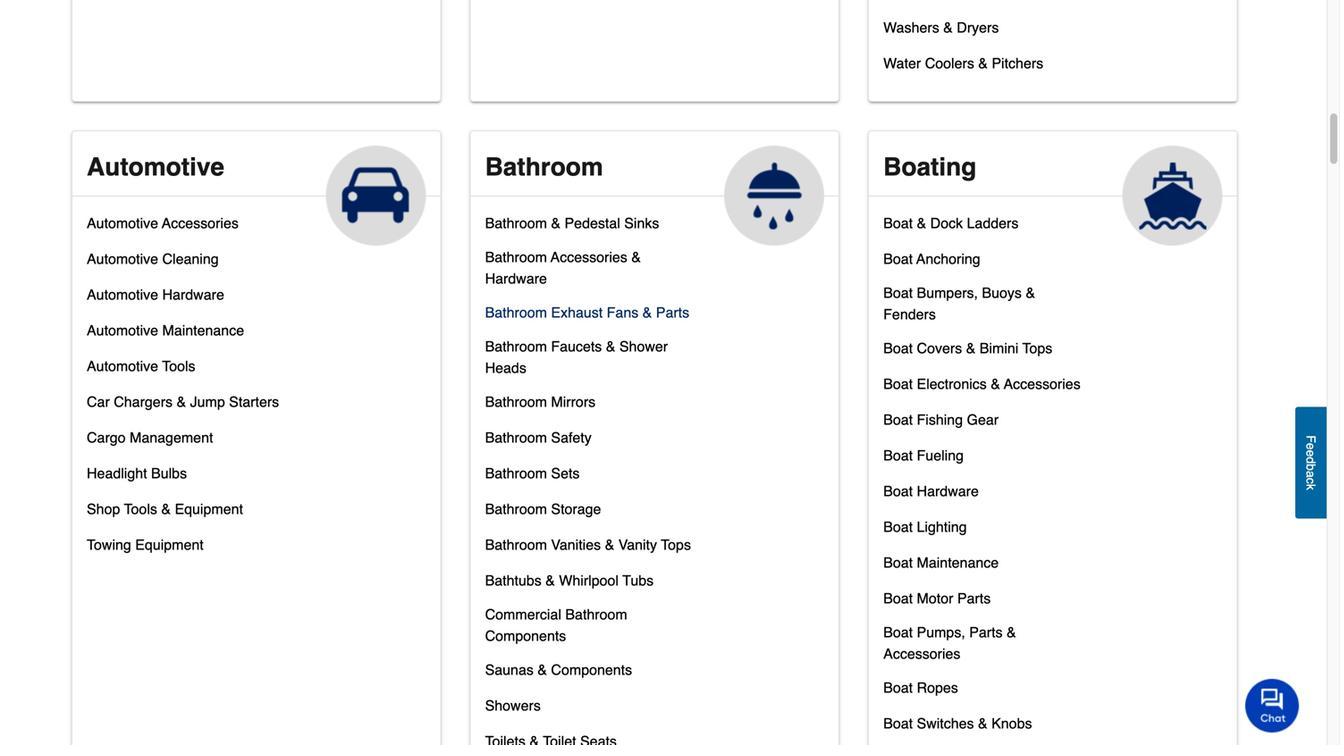 Task type: vqa. For each thing, say whether or not it's contained in the screenshot.
Decking chevron right icon
no



Task type: locate. For each thing, give the bounding box(es) containing it.
water coolers & pitchers link
[[884, 51, 1044, 87]]

automotive up "automotive hardware" at the left top
[[87, 251, 158, 267]]

& inside bathroom vanities & vanity tops link
[[605, 537, 615, 554]]

automotive tools
[[87, 358, 195, 375]]

f e e d b a c k button
[[1296, 407, 1327, 519]]

automotive accessories link
[[87, 211, 239, 247]]

bathtubs & whirlpool tubs link
[[485, 569, 654, 605]]

accessories down bathroom & pedestal sinks link
[[551, 249, 628, 266]]

boat switches & knobs
[[884, 716, 1033, 732]]

& inside saunas & components "link"
[[538, 662, 547, 679]]

boat inside boat lighting link
[[884, 519, 913, 536]]

0 vertical spatial parts
[[656, 304, 690, 321]]

shop
[[87, 501, 120, 518]]

1 horizontal spatial hardware
[[485, 270, 547, 287]]

& right bathtubs
[[546, 573, 555, 589]]

saunas
[[485, 662, 534, 679]]

boat down boat ropes link
[[884, 716, 913, 732]]

parts right motor
[[958, 591, 991, 607]]

automotive for automotive hardware
[[87, 287, 158, 303]]

components
[[485, 628, 566, 645], [551, 662, 632, 679]]

tools down headlight bulbs link
[[124, 501, 157, 518]]

boat left the ropes
[[884, 680, 913, 697]]

washers & dryers
[[884, 19, 999, 36]]

8 boat from the top
[[884, 483, 913, 500]]

bathroom storage
[[485, 501, 601, 518]]

boat inside "boat motor parts" link
[[884, 591, 913, 607]]

boat pumps, parts & accessories
[[884, 625, 1017, 663]]

chat invite button image
[[1246, 679, 1300, 733]]

5 boat from the top
[[884, 376, 913, 393]]

maintenance inside boat maintenance link
[[917, 555, 999, 571]]

& inside bathroom & pedestal sinks link
[[551, 215, 561, 232]]

bathroom safety
[[485, 430, 592, 446]]

& down bulbs
[[161, 501, 171, 518]]

tubs
[[623, 573, 654, 589]]

components down commercial bathroom components link
[[551, 662, 632, 679]]

boat inside boat fishing gear link
[[884, 412, 913, 428]]

maintenance inside automotive maintenance link
[[162, 322, 244, 339]]

boat down boat fueling link
[[884, 483, 913, 500]]

knobs
[[992, 716, 1033, 732]]

boat left fueling
[[884, 448, 913, 464]]

bathroom for bathroom faucets & shower heads
[[485, 338, 547, 355]]

accessories
[[162, 215, 239, 232], [551, 249, 628, 266], [1004, 376, 1081, 393], [884, 646, 961, 663]]

boat inside boat maintenance link
[[884, 555, 913, 571]]

bathroom for bathroom sets
[[485, 465, 547, 482]]

bathroom for bathroom vanities & vanity tops
[[485, 537, 547, 554]]

boat for boat maintenance
[[884, 555, 913, 571]]

1 horizontal spatial tools
[[162, 358, 195, 375]]

fenders
[[884, 306, 936, 323]]

hardware inside bathroom accessories & hardware
[[485, 270, 547, 287]]

boat down fenders
[[884, 340, 913, 357]]

& left jump
[[177, 394, 186, 410]]

covers
[[917, 340, 963, 357]]

0 horizontal spatial hardware
[[162, 287, 224, 303]]

& left dock
[[917, 215, 927, 232]]

boat for boat motor parts
[[884, 591, 913, 607]]

components inside "link"
[[551, 662, 632, 679]]

boat motor parts link
[[884, 587, 991, 622]]

& right buoys
[[1026, 285, 1036, 301]]

automotive up chargers
[[87, 358, 158, 375]]

boat left dock
[[884, 215, 913, 232]]

0 horizontal spatial tops
[[661, 537, 691, 554]]

1 vertical spatial parts
[[958, 591, 991, 607]]

bathroom accessories & hardware link
[[485, 247, 692, 300]]

accessories down pumps,
[[884, 646, 961, 663]]

automotive accessories
[[87, 215, 239, 232]]

9 boat from the top
[[884, 519, 913, 536]]

dock
[[931, 215, 963, 232]]

bathroom mirrors link
[[485, 390, 596, 426]]

& down sinks
[[632, 249, 641, 266]]

1 vertical spatial tools
[[124, 501, 157, 518]]

& inside bathroom faucets & shower heads
[[606, 338, 616, 355]]

automotive maintenance
[[87, 322, 244, 339]]

equipment down bulbs
[[175, 501, 243, 518]]

bathroom inside 'link'
[[485, 501, 547, 518]]

& right fans
[[643, 304, 652, 321]]

maintenance
[[162, 322, 244, 339], [917, 555, 999, 571]]

storage
[[551, 501, 601, 518]]

1 horizontal spatial tops
[[1023, 340, 1053, 357]]

boat left fishing
[[884, 412, 913, 428]]

1 vertical spatial tops
[[661, 537, 691, 554]]

boat inside boat pumps, parts & accessories
[[884, 625, 913, 641]]

1 automotive from the top
[[87, 153, 224, 181]]

shop tools & equipment
[[87, 501, 243, 518]]

3 automotive from the top
[[87, 251, 158, 267]]

equipment down shop tools & equipment link
[[135, 537, 204, 554]]

& left the pedestal
[[551, 215, 561, 232]]

boat & dock ladders
[[884, 215, 1019, 232]]

components for saunas & components
[[551, 662, 632, 679]]

0 horizontal spatial maintenance
[[162, 322, 244, 339]]

& left the shower in the left top of the page
[[606, 338, 616, 355]]

boat left motor
[[884, 591, 913, 607]]

boat inside boat anchoring link
[[884, 251, 913, 267]]

parts right pumps,
[[970, 625, 1003, 641]]

boat inside boat switches & knobs link
[[884, 716, 913, 732]]

parts
[[656, 304, 690, 321], [958, 591, 991, 607], [970, 625, 1003, 641]]

headlight bulbs link
[[87, 461, 187, 497]]

tops right vanity at left
[[661, 537, 691, 554]]

automotive up automotive tools
[[87, 322, 158, 339]]

equipment
[[175, 501, 243, 518], [135, 537, 204, 554]]

tools down automotive maintenance link
[[162, 358, 195, 375]]

automotive up 'automotive cleaning' on the left
[[87, 215, 158, 232]]

& right coolers
[[979, 55, 988, 71]]

& inside boat switches & knobs link
[[978, 716, 988, 732]]

starters
[[229, 394, 279, 410]]

washers
[[884, 19, 940, 36]]

10 boat from the top
[[884, 555, 913, 571]]

bathroom inside bathroom faucets & shower heads
[[485, 338, 547, 355]]

boat inside boat fueling link
[[884, 448, 913, 464]]

0 horizontal spatial tools
[[124, 501, 157, 518]]

bathroom sets link
[[485, 461, 580, 497]]

automotive for automotive tools
[[87, 358, 158, 375]]

boat for boat anchoring
[[884, 251, 913, 267]]

saunas & components link
[[485, 658, 632, 694]]

boat left anchoring
[[884, 251, 913, 267]]

& right saunas
[[538, 662, 547, 679]]

1 vertical spatial maintenance
[[917, 555, 999, 571]]

boat electronics & accessories link
[[884, 372, 1081, 408]]

parts for boat pumps, parts & accessories
[[970, 625, 1003, 641]]

components for commercial bathroom components
[[485, 628, 566, 645]]

fishing
[[917, 412, 963, 428]]

& inside washers & dryers "link"
[[944, 19, 953, 36]]

boat fishing gear link
[[884, 408, 999, 444]]

bathroom for bathroom safety
[[485, 430, 547, 446]]

& down bimini
[[991, 376, 1001, 393]]

automotive inside 'link'
[[87, 251, 158, 267]]

commercial
[[485, 607, 562, 623]]

0 vertical spatial tops
[[1023, 340, 1053, 357]]

automotive up automotive accessories on the top left of page
[[87, 153, 224, 181]]

boat for boat & dock ladders
[[884, 215, 913, 232]]

car chargers & jump starters link
[[87, 390, 279, 426]]

automotive link
[[72, 131, 441, 246]]

e up "d"
[[1304, 443, 1319, 450]]

7 boat from the top
[[884, 448, 913, 464]]

automotive down automotive cleaning 'link'
[[87, 287, 158, 303]]

vanity
[[619, 537, 657, 554]]

3 boat from the top
[[884, 285, 913, 301]]

boat hardware
[[884, 483, 979, 500]]

1 vertical spatial components
[[551, 662, 632, 679]]

&
[[944, 19, 953, 36], [979, 55, 988, 71], [551, 215, 561, 232], [917, 215, 927, 232], [632, 249, 641, 266], [1026, 285, 1036, 301], [643, 304, 652, 321], [606, 338, 616, 355], [967, 340, 976, 357], [991, 376, 1001, 393], [177, 394, 186, 410], [161, 501, 171, 518], [605, 537, 615, 554], [546, 573, 555, 589], [1007, 625, 1017, 641], [538, 662, 547, 679], [978, 716, 988, 732]]

& inside "bathroom exhaust fans & parts" link
[[643, 304, 652, 321]]

bulbs
[[151, 465, 187, 482]]

& inside boat pumps, parts & accessories
[[1007, 625, 1017, 641]]

maintenance down automotive hardware link
[[162, 322, 244, 339]]

& left vanity at left
[[605, 537, 615, 554]]

automotive hardware link
[[87, 283, 224, 318]]

boat left pumps,
[[884, 625, 913, 641]]

tops right bimini
[[1023, 340, 1053, 357]]

maintenance down lighting
[[917, 555, 999, 571]]

boat inside boat ropes link
[[884, 680, 913, 697]]

boat down boat lighting link
[[884, 555, 913, 571]]

bathroom for bathroom accessories & hardware
[[485, 249, 547, 266]]

boat bumpers, buoys & fenders
[[884, 285, 1036, 323]]

1 boat from the top
[[884, 215, 913, 232]]

parts inside boat pumps, parts & accessories
[[970, 625, 1003, 641]]

& left knobs
[[978, 716, 988, 732]]

& right pumps,
[[1007, 625, 1017, 641]]

cargo management
[[87, 430, 213, 446]]

& left bimini
[[967, 340, 976, 357]]

boat for boat hardware
[[884, 483, 913, 500]]

components inside commercial bathroom components
[[485, 628, 566, 645]]

6 boat from the top
[[884, 412, 913, 428]]

2 vertical spatial parts
[[970, 625, 1003, 641]]

14 boat from the top
[[884, 716, 913, 732]]

automotive for automotive maintenance
[[87, 322, 158, 339]]

0 vertical spatial components
[[485, 628, 566, 645]]

shop tools & equipment link
[[87, 497, 243, 533]]

bathroom for bathroom exhaust fans & parts
[[485, 304, 547, 321]]

boat inside 'boat hardware' link
[[884, 483, 913, 500]]

components down commercial
[[485, 628, 566, 645]]

car chargers & jump starters
[[87, 394, 279, 410]]

hardware up lighting
[[917, 483, 979, 500]]

hardware down cleaning
[[162, 287, 224, 303]]

boat up fenders
[[884, 285, 913, 301]]

automotive for automotive cleaning
[[87, 251, 158, 267]]

boat electronics & accessories
[[884, 376, 1081, 393]]

boat maintenance link
[[884, 551, 999, 587]]

bathtubs & whirlpool tubs
[[485, 573, 654, 589]]

boat motor parts
[[884, 591, 991, 607]]

k
[[1304, 484, 1319, 491]]

sets
[[551, 465, 580, 482]]

bathroom sets
[[485, 465, 580, 482]]

bathroom inside bathroom accessories & hardware
[[485, 249, 547, 266]]

boat for boat pumps, parts & accessories
[[884, 625, 913, 641]]

pedestal
[[565, 215, 621, 232]]

boat inside the boat bumpers, buoys & fenders
[[884, 285, 913, 301]]

0 vertical spatial tools
[[162, 358, 195, 375]]

automotive for automotive
[[87, 153, 224, 181]]

boat anchoring
[[884, 251, 981, 267]]

parts up the shower in the left top of the page
[[656, 304, 690, 321]]

1 horizontal spatial maintenance
[[917, 555, 999, 571]]

e up b
[[1304, 450, 1319, 457]]

bathroom
[[485, 153, 604, 181], [485, 215, 547, 232], [485, 249, 547, 266], [485, 304, 547, 321], [485, 338, 547, 355], [485, 394, 547, 410], [485, 430, 547, 446], [485, 465, 547, 482], [485, 501, 547, 518], [485, 537, 547, 554], [566, 607, 628, 623]]

management
[[130, 430, 213, 446]]

2 automotive from the top
[[87, 215, 158, 232]]

shower
[[620, 338, 668, 355]]

bathtubs
[[485, 573, 542, 589]]

12 boat from the top
[[884, 625, 913, 641]]

boat inside boat electronics & accessories link
[[884, 376, 913, 393]]

0 vertical spatial maintenance
[[162, 322, 244, 339]]

2 horizontal spatial hardware
[[917, 483, 979, 500]]

5 automotive from the top
[[87, 322, 158, 339]]

& left dryers
[[944, 19, 953, 36]]

11 boat from the top
[[884, 591, 913, 607]]

bimini
[[980, 340, 1019, 357]]

4 boat from the top
[[884, 340, 913, 357]]

gear
[[967, 412, 999, 428]]

6 automotive from the top
[[87, 358, 158, 375]]

ladders
[[967, 215, 1019, 232]]

anchoring
[[917, 251, 981, 267]]

boat inside boat covers & bimini tops link
[[884, 340, 913, 357]]

c
[[1304, 478, 1319, 484]]

mirrors
[[551, 394, 596, 410]]

bathroom for bathroom & pedestal sinks
[[485, 215, 547, 232]]

bathroom exhaust fans & parts link
[[485, 300, 690, 336]]

13 boat from the top
[[884, 680, 913, 697]]

boat inside boat & dock ladders link
[[884, 215, 913, 232]]

boat left lighting
[[884, 519, 913, 536]]

e
[[1304, 443, 1319, 450], [1304, 450, 1319, 457]]

a
[[1304, 471, 1319, 478]]

boat left electronics
[[884, 376, 913, 393]]

f e e d b a c k
[[1304, 436, 1319, 491]]

boat fueling link
[[884, 444, 964, 479]]

hardware down bathroom & pedestal sinks link
[[485, 270, 547, 287]]

2 boat from the top
[[884, 251, 913, 267]]

4 automotive from the top
[[87, 287, 158, 303]]



Task type: describe. For each thing, give the bounding box(es) containing it.
& inside the boat bumpers, buoys & fenders
[[1026, 285, 1036, 301]]

boat switches & knobs link
[[884, 712, 1033, 746]]

bathroom image
[[725, 146, 825, 246]]

boat & dock ladders link
[[884, 211, 1019, 247]]

vanities
[[551, 537, 601, 554]]

bathroom link
[[471, 131, 839, 246]]

bumpers,
[[917, 285, 978, 301]]

accessories inside boat pumps, parts & accessories
[[884, 646, 961, 663]]

maintenance for boat maintenance
[[917, 555, 999, 571]]

automotive tools link
[[87, 354, 195, 390]]

towing equipment link
[[87, 533, 204, 569]]

bathroom for bathroom mirrors
[[485, 394, 547, 410]]

water
[[884, 55, 921, 71]]

0 vertical spatial equipment
[[175, 501, 243, 518]]

pitchers
[[992, 55, 1044, 71]]

f
[[1304, 436, 1319, 443]]

tops for boat covers & bimini tops
[[1023, 340, 1053, 357]]

safety
[[551, 430, 592, 446]]

bathroom for bathroom storage
[[485, 501, 547, 518]]

bathroom inside commercial bathroom components
[[566, 607, 628, 623]]

1 e from the top
[[1304, 443, 1319, 450]]

commercial bathroom components
[[485, 607, 628, 645]]

boat covers & bimini tops
[[884, 340, 1053, 357]]

cargo
[[87, 430, 126, 446]]

boat fishing gear
[[884, 412, 999, 428]]

bathroom mirrors
[[485, 394, 596, 410]]

tools for automotive
[[162, 358, 195, 375]]

bathroom for bathroom
[[485, 153, 604, 181]]

lighting
[[917, 519, 967, 536]]

tools for shop
[[124, 501, 157, 518]]

towing
[[87, 537, 131, 554]]

bathroom faucets & shower heads
[[485, 338, 668, 376]]

parts for boat motor parts
[[958, 591, 991, 607]]

boat for boat ropes
[[884, 680, 913, 697]]

cleaning
[[162, 251, 219, 267]]

1 vertical spatial equipment
[[135, 537, 204, 554]]

buoys
[[982, 285, 1022, 301]]

bathroom faucets & shower heads link
[[485, 336, 692, 390]]

& inside boat covers & bimini tops link
[[967, 340, 976, 357]]

bathroom safety link
[[485, 426, 592, 461]]

washers & dryers link
[[884, 15, 999, 51]]

automotive hardware
[[87, 287, 224, 303]]

headlight
[[87, 465, 147, 482]]

2 e from the top
[[1304, 450, 1319, 457]]

boat ropes
[[884, 680, 959, 697]]

water coolers & pitchers
[[884, 55, 1044, 71]]

& inside boat electronics & accessories link
[[991, 376, 1001, 393]]

boating
[[884, 153, 977, 181]]

automotive for automotive accessories
[[87, 215, 158, 232]]

fueling
[[917, 448, 964, 464]]

boat for boat fueling
[[884, 448, 913, 464]]

boat for boat covers & bimini tops
[[884, 340, 913, 357]]

boat for boat fishing gear
[[884, 412, 913, 428]]

automotive maintenance link
[[87, 318, 244, 354]]

fans
[[607, 304, 639, 321]]

whirlpool
[[559, 573, 619, 589]]

bathroom exhaust fans & parts
[[485, 304, 690, 321]]

boat fueling
[[884, 448, 964, 464]]

boat for boat electronics & accessories
[[884, 376, 913, 393]]

boat for boat switches & knobs
[[884, 716, 913, 732]]

faucets
[[551, 338, 602, 355]]

bathroom vanities & vanity tops
[[485, 537, 691, 554]]

bathroom & pedestal sinks
[[485, 215, 659, 232]]

maintenance for automotive maintenance
[[162, 322, 244, 339]]

showers link
[[485, 694, 541, 730]]

bathroom & pedestal sinks link
[[485, 211, 659, 247]]

accessories up cleaning
[[162, 215, 239, 232]]

automotive cleaning link
[[87, 247, 219, 283]]

coolers
[[925, 55, 975, 71]]

pumps,
[[917, 625, 966, 641]]

showers
[[485, 698, 541, 715]]

heads
[[485, 360, 527, 376]]

boat lighting link
[[884, 515, 967, 551]]

car
[[87, 394, 110, 410]]

automotive image
[[326, 146, 426, 246]]

hardware for boat hardware
[[917, 483, 979, 500]]

& inside 'bathtubs & whirlpool tubs' link
[[546, 573, 555, 589]]

accessories down bimini
[[1004, 376, 1081, 393]]

bathroom accessories & hardware
[[485, 249, 641, 287]]

saunas & components
[[485, 662, 632, 679]]

d
[[1304, 457, 1319, 464]]

bathroom vanities & vanity tops link
[[485, 533, 691, 569]]

sinks
[[624, 215, 659, 232]]

boat maintenance
[[884, 555, 999, 571]]

& inside shop tools & equipment link
[[161, 501, 171, 518]]

& inside bathroom accessories & hardware
[[632, 249, 641, 266]]

& inside "car chargers & jump starters" link
[[177, 394, 186, 410]]

boat bumpers, buoys & fenders link
[[884, 283, 1091, 336]]

& inside boat & dock ladders link
[[917, 215, 927, 232]]

dryers
[[957, 19, 999, 36]]

automotive cleaning
[[87, 251, 219, 267]]

accessories inside bathroom accessories & hardware
[[551, 249, 628, 266]]

b
[[1304, 464, 1319, 471]]

hardware for automotive hardware
[[162, 287, 224, 303]]

electronics
[[917, 376, 987, 393]]

boat for boat lighting
[[884, 519, 913, 536]]

& inside "water coolers & pitchers" link
[[979, 55, 988, 71]]

boat covers & bimini tops link
[[884, 336, 1053, 372]]

boating link
[[869, 131, 1238, 246]]

tops for bathroom vanities & vanity tops
[[661, 537, 691, 554]]

boating image
[[1123, 146, 1223, 246]]

towing equipment
[[87, 537, 204, 554]]

boat for boat bumpers, buoys & fenders
[[884, 285, 913, 301]]



